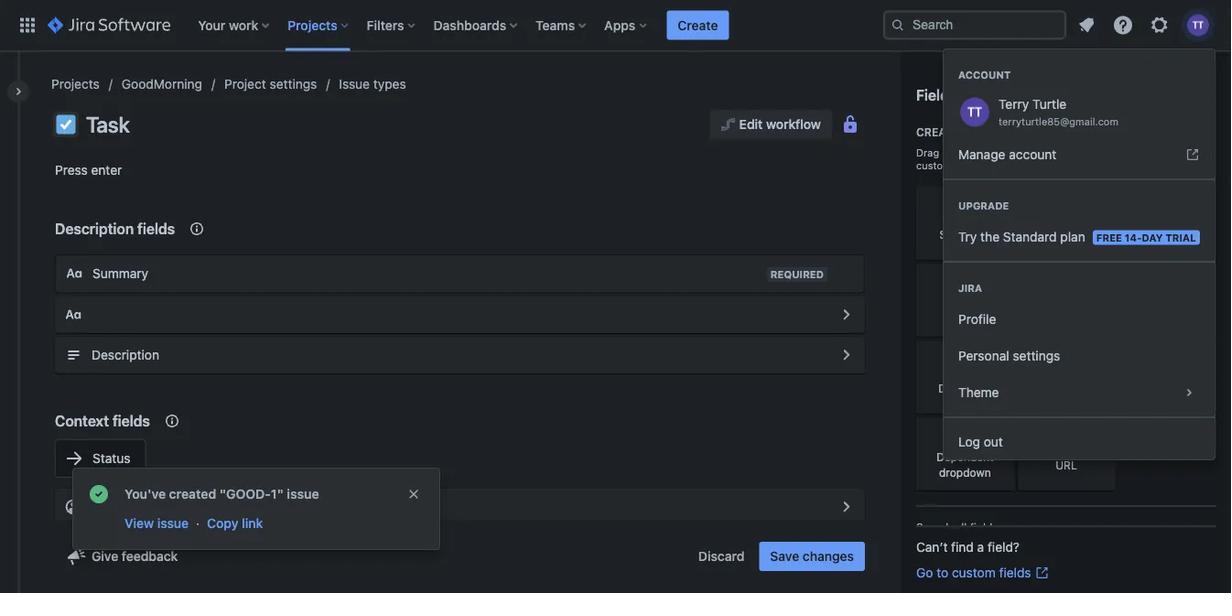 Task type: vqa. For each thing, say whether or not it's contained in the screenshot.
plan
yes



Task type: describe. For each thing, give the bounding box(es) containing it.
custom inside drag a field type to one of the sections on the left to create a custom field for this issue type.
[[917, 160, 952, 172]]

issue
[[339, 76, 370, 92]]

free 14-day trial
[[1097, 232, 1197, 244]]

sections
[[1063, 147, 1104, 159]]

give feedback
[[92, 549, 178, 564]]

create for create
[[678, 17, 718, 33]]

dismiss image
[[407, 487, 421, 502]]

create
[[1171, 147, 1202, 159]]

enter
[[91, 163, 122, 178]]

edit
[[740, 117, 763, 132]]

banner containing your work
[[0, 0, 1232, 51]]

copy link
[[207, 516, 263, 531]]

dependent dropdown
[[937, 451, 994, 479]]

teams button
[[530, 11, 594, 40]]

profile link
[[944, 301, 1215, 338]]

a up manage
[[963, 125, 971, 138]]

task
[[86, 112, 130, 137]]

create button
[[667, 11, 729, 40]]

field for drag
[[951, 147, 972, 159]]

save changes button
[[760, 542, 865, 571]]

press
[[55, 163, 88, 178]]

your work
[[198, 17, 258, 33]]

Search field
[[884, 11, 1067, 40]]

2 horizontal spatial to
[[1159, 147, 1168, 159]]

issue types
[[339, 76, 406, 92]]

0 horizontal spatial to
[[937, 566, 949, 581]]

filters button
[[361, 11, 423, 40]]

issue type icon image
[[55, 114, 77, 136]]

fields right all
[[971, 522, 999, 534]]

dependent
[[937, 451, 994, 464]]

apps
[[605, 17, 636, 33]]

you've created "good-1" issue
[[125, 487, 319, 502]]

settings for personal settings
[[1013, 348, 1061, 364]]

created
[[169, 487, 216, 502]]

project settings link
[[224, 73, 317, 95]]

goodmorning link
[[122, 73, 202, 95]]

open field configuration image for assignee
[[836, 496, 858, 518]]

go
[[917, 566, 934, 581]]

people
[[1151, 382, 1186, 395]]

work
[[229, 17, 258, 33]]

give
[[92, 549, 118, 564]]

log
[[959, 435, 981, 450]]

personal settings
[[959, 348, 1061, 364]]

view issue
[[125, 516, 189, 531]]

issue inside drag a field type to one of the sections on the left to create a custom field for this issue type.
[[1016, 160, 1040, 172]]

1 vertical spatial custom
[[952, 566, 996, 581]]

text
[[971, 228, 991, 241]]

issue inside view issue link
[[157, 516, 189, 531]]

more information about the context fields image for context fields
[[161, 410, 183, 432]]

description for description fields
[[55, 220, 134, 238]]

the inside group
[[981, 229, 1000, 244]]

description button
[[55, 337, 865, 374]]

workflow
[[767, 117, 821, 132]]

drag a field type to one of the sections on the left to create a custom field for this issue type.
[[917, 147, 1210, 172]]

press enter
[[55, 163, 122, 178]]

view issue link
[[123, 513, 191, 535]]

theme button
[[944, 375, 1215, 411]]

link
[[242, 516, 263, 531]]

discard button
[[688, 542, 756, 571]]

standard
[[1004, 229, 1057, 244]]

primary element
[[11, 0, 884, 51]]

changes
[[803, 549, 854, 564]]

jira
[[959, 283, 983, 294]]

manage account group
[[944, 49, 1215, 179]]

projects link
[[51, 73, 100, 95]]

log out
[[959, 435, 1004, 450]]

view
[[125, 516, 154, 531]]

go to custom fields
[[917, 566, 1032, 581]]

type
[[975, 147, 996, 159]]

settings image
[[1149, 14, 1171, 36]]

teams
[[536, 17, 575, 33]]

personal
[[959, 348, 1010, 364]]

required
[[771, 269, 824, 281]]

log out link
[[944, 424, 1215, 461]]

discard
[[699, 549, 745, 564]]

dashboards button
[[428, 11, 525, 40]]

save changes
[[771, 549, 854, 564]]

theme
[[959, 385, 1000, 400]]

notifications image
[[1076, 14, 1098, 36]]

can't find a field?
[[917, 540, 1020, 555]]

profile
[[959, 312, 997, 327]]

manage account
[[959, 147, 1057, 162]]



Task type: locate. For each thing, give the bounding box(es) containing it.
edit workflow button
[[710, 110, 832, 139]]

issue right 1"
[[287, 487, 319, 502]]

banner
[[0, 0, 1232, 51]]

sidebar navigation image
[[0, 73, 40, 110]]

fields
[[137, 220, 175, 238], [112, 413, 150, 430], [971, 522, 999, 534], [1000, 566, 1032, 581]]

more information about the context fields image right 'context fields'
[[161, 410, 183, 432]]

more information about the context fields image
[[186, 218, 208, 240], [161, 410, 183, 432]]

this link will be opened in a new tab image
[[1035, 566, 1050, 581]]

jira software image
[[48, 14, 171, 36], [48, 14, 171, 36]]

fields
[[917, 87, 957, 104]]

projects inside dropdown button
[[288, 17, 338, 33]]

project
[[224, 76, 266, 92]]

manage
[[959, 147, 1006, 162]]

more information about the context fields image right description fields
[[186, 218, 208, 240]]

search
[[917, 522, 953, 534]]

0 vertical spatial settings
[[270, 76, 317, 92]]

types
[[373, 76, 406, 92]]

number
[[945, 305, 986, 318]]

0 vertical spatial open field configuration image
[[836, 304, 858, 326]]

description up summary
[[55, 220, 134, 238]]

your profile and settings image
[[1188, 14, 1210, 36]]

your work button
[[193, 11, 277, 40]]

a right create on the top
[[1205, 147, 1210, 159]]

1 horizontal spatial the
[[1045, 147, 1061, 159]]

create up drag
[[917, 125, 960, 138]]

more information about the context fields image for description fields
[[186, 218, 208, 240]]

2 horizontal spatial the
[[1122, 147, 1137, 159]]

try
[[959, 229, 978, 244]]

1 horizontal spatial create
[[917, 125, 960, 138]]

settings right project
[[270, 76, 317, 92]]

1 horizontal spatial issue
[[287, 487, 319, 502]]

1 horizontal spatial more information about the context fields image
[[186, 218, 208, 240]]

0 vertical spatial issue
[[1016, 160, 1040, 172]]

account
[[1009, 147, 1057, 162]]

1 vertical spatial open field configuration image
[[836, 344, 858, 366]]

description
[[55, 220, 134, 238], [92, 348, 159, 363]]

issue types link
[[339, 73, 406, 95]]

issue down 'one'
[[1016, 160, 1040, 172]]

fields up status
[[112, 413, 150, 430]]

issue
[[1016, 160, 1040, 172], [287, 487, 319, 502], [157, 516, 189, 531]]

context fields
[[55, 413, 150, 430]]

1 vertical spatial create
[[917, 125, 960, 138]]

0 vertical spatial more information about the context fields image
[[186, 218, 208, 240]]

field down create a field
[[951, 147, 972, 159]]

open field configuration image for description
[[836, 344, 858, 366]]

the up type.
[[1045, 147, 1061, 159]]

more information about the fields image
[[968, 84, 990, 106]]

for
[[979, 160, 992, 172]]

3 open field configuration image from the top
[[836, 496, 858, 518]]

projects for projects dropdown button
[[288, 17, 338, 33]]

0 horizontal spatial the
[[981, 229, 1000, 244]]

create inside button
[[678, 17, 718, 33]]

0 horizontal spatial settings
[[270, 76, 317, 92]]

the right the try
[[981, 229, 1000, 244]]

1 vertical spatial settings
[[1013, 348, 1061, 364]]

1 vertical spatial issue
[[287, 487, 319, 502]]

description inside 'button'
[[92, 348, 159, 363]]

this
[[995, 160, 1013, 172]]

create a field
[[917, 125, 1005, 138]]

field for create
[[973, 125, 1005, 138]]

open field configuration image inside the description 'button'
[[836, 344, 858, 366]]

short text
[[940, 228, 991, 241]]

projects up issue type icon
[[51, 76, 100, 92]]

settings for project settings
[[270, 76, 317, 92]]

2 vertical spatial open field configuration image
[[836, 496, 858, 518]]

plan
[[1061, 229, 1086, 244]]

fields left this link will be opened in a new tab "image"
[[1000, 566, 1032, 581]]

custom down can't find a field?
[[952, 566, 996, 581]]

help image
[[1113, 14, 1135, 36]]

search all fields
[[917, 522, 999, 534]]

description fields
[[55, 220, 175, 238]]

field?
[[988, 540, 1020, 555]]

save
[[771, 549, 800, 564]]

success image
[[88, 484, 110, 506]]

trial
[[1166, 232, 1197, 244]]

description for description
[[92, 348, 159, 363]]

1 horizontal spatial settings
[[1013, 348, 1061, 364]]

0 horizontal spatial create
[[678, 17, 718, 33]]

dropdown
[[940, 467, 992, 479]]

assignee
[[92, 500, 145, 515]]

to right left at right top
[[1159, 147, 1168, 159]]

a right find
[[978, 540, 985, 555]]

2 vertical spatial field
[[955, 160, 976, 172]]

type.
[[1043, 160, 1068, 172]]

1 open field configuration image from the top
[[836, 304, 858, 326]]

apps button
[[599, 11, 654, 40]]

2 vertical spatial issue
[[157, 516, 189, 531]]

of
[[1032, 147, 1042, 159]]

search image
[[891, 18, 906, 33]]

manage account link
[[944, 136, 1215, 173]]

1 vertical spatial projects
[[51, 76, 100, 92]]

appswitcher icon image
[[16, 14, 38, 36]]

2 horizontal spatial issue
[[1016, 160, 1040, 172]]

all
[[956, 522, 967, 534]]

day
[[1142, 232, 1164, 244]]

date
[[1156, 228, 1180, 241]]

1 horizontal spatial to
[[999, 147, 1009, 159]]

try the standard plan group
[[944, 179, 1215, 261]]

0 vertical spatial field
[[973, 125, 1005, 138]]

a right drag
[[943, 147, 948, 159]]

to up the this
[[999, 147, 1009, 159]]

1 vertical spatial description
[[92, 348, 159, 363]]

upgrade
[[959, 200, 1010, 212]]

try the standard plan
[[959, 229, 1086, 244]]

assignee button
[[55, 489, 865, 526]]

alert containing you've created "good-1" issue
[[73, 469, 440, 549]]

1 vertical spatial field
[[951, 147, 972, 159]]

you've
[[125, 487, 166, 502]]

personal settings link
[[944, 338, 1215, 375]]

copy
[[207, 516, 239, 531]]

14-
[[1125, 232, 1143, 244]]

project settings
[[224, 76, 317, 92]]

0 vertical spatial create
[[678, 17, 718, 33]]

0 vertical spatial projects
[[288, 17, 338, 33]]

0 vertical spatial custom
[[917, 160, 952, 172]]

free
[[1097, 232, 1123, 244]]

a
[[963, 125, 971, 138], [943, 147, 948, 159], [1205, 147, 1210, 159], [978, 540, 985, 555]]

feedback
[[122, 549, 178, 564]]

url
[[1056, 459, 1078, 472]]

drag
[[917, 147, 940, 159]]

edit workflow
[[740, 117, 821, 132]]

0 horizontal spatial issue
[[157, 516, 189, 531]]

field left for
[[955, 160, 976, 172]]

alert
[[73, 469, 440, 549]]

context
[[55, 413, 109, 430]]

one
[[1012, 147, 1030, 159]]

1 vertical spatial more information about the context fields image
[[161, 410, 183, 432]]

filters
[[367, 17, 404, 33]]

fields up summary
[[137, 220, 175, 238]]

to right go
[[937, 566, 949, 581]]

go to custom fields link
[[917, 564, 1050, 582]]

custom
[[917, 160, 952, 172], [952, 566, 996, 581]]

0 horizontal spatial more information about the context fields image
[[161, 410, 183, 432]]

copy link button
[[205, 513, 265, 535]]

0 horizontal spatial projects
[[51, 76, 100, 92]]

create right apps popup button in the top of the page
[[678, 17, 718, 33]]

your
[[198, 17, 226, 33]]

open field configuration image
[[836, 304, 858, 326], [836, 344, 858, 366], [836, 496, 858, 518]]

settings right personal
[[1013, 348, 1061, 364]]

0 vertical spatial description
[[55, 220, 134, 238]]

projects right the work on the left top of the page
[[288, 17, 338, 33]]

"good-
[[220, 487, 271, 502]]

dropdown
[[939, 382, 992, 395]]

the
[[1045, 147, 1061, 159], [1122, 147, 1137, 159], [981, 229, 1000, 244]]

on
[[1107, 147, 1119, 159]]

issue right view
[[157, 516, 189, 531]]

out
[[984, 435, 1004, 450]]

2 open field configuration image from the top
[[836, 344, 858, 366]]

1 horizontal spatial projects
[[288, 17, 338, 33]]

goodmorning
[[122, 76, 202, 92]]

find
[[952, 540, 974, 555]]

field up type
[[973, 125, 1005, 138]]

status
[[92, 451, 130, 466]]

projects for projects link at the left of the page
[[51, 76, 100, 92]]

projects
[[288, 17, 338, 33], [51, 76, 100, 92]]

open field configuration image inside assignee button
[[836, 496, 858, 518]]

custom down drag
[[917, 160, 952, 172]]

the right on
[[1122, 147, 1137, 159]]

account
[[959, 69, 1011, 81]]

give feedback button
[[55, 542, 189, 571]]

create for create a field
[[917, 125, 960, 138]]

description up 'context fields'
[[92, 348, 159, 363]]



